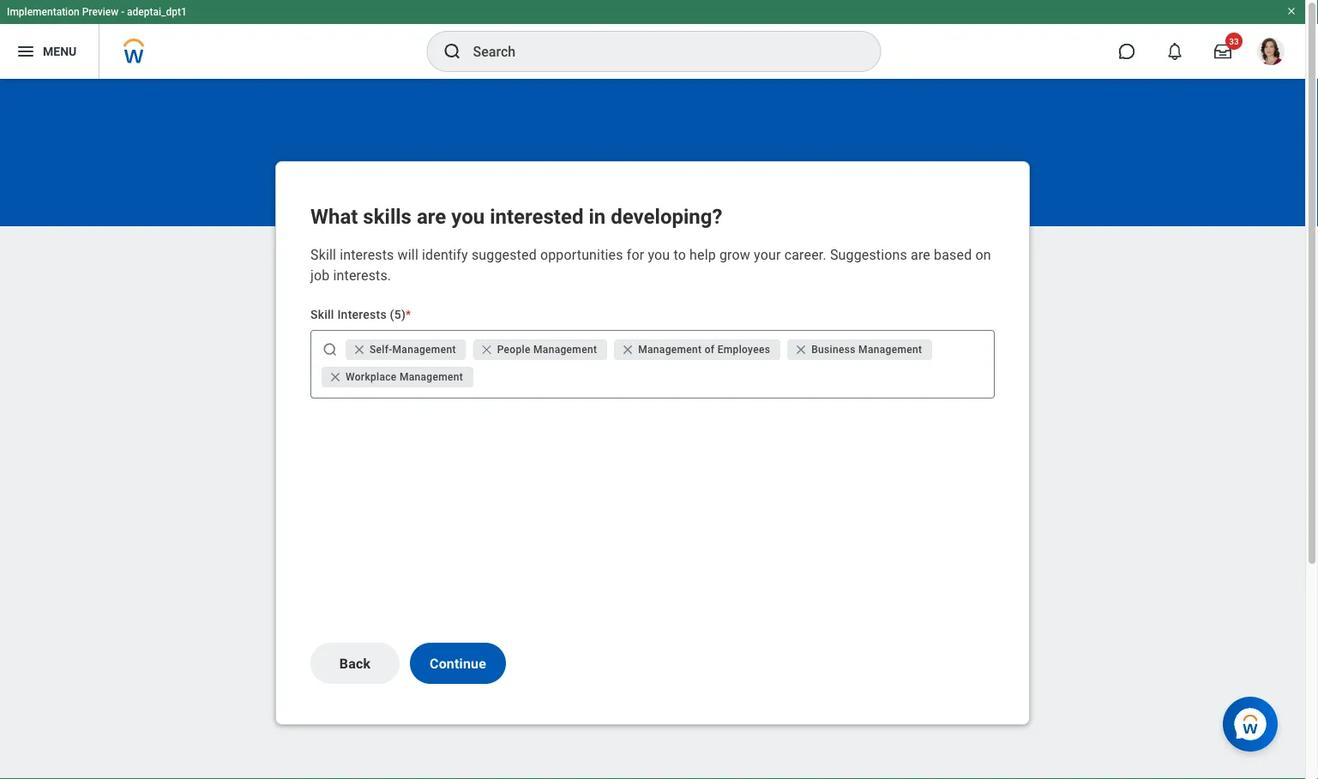 Task type: locate. For each thing, give the bounding box(es) containing it.
remove image inside management of employees button
[[621, 343, 635, 357]]

management of employees button
[[615, 340, 781, 360]]

adeptai_dpt1
[[127, 6, 187, 18]]

remove image right self-management
[[480, 343, 497, 357]]

menu button
[[0, 24, 99, 79]]

0 horizontal spatial remove image
[[329, 371, 342, 384]]

management inside button
[[534, 344, 597, 356]]

people
[[497, 344, 531, 356]]

remove image left the people
[[480, 343, 494, 357]]

preview
[[82, 6, 119, 18]]

skill interests will identify suggested opportunities for you to help grow your career. suggestions are based on job interests.
[[311, 247, 992, 284]]

management of employees
[[639, 344, 771, 356]]

implementation
[[7, 6, 80, 18]]

you up identify
[[452, 205, 485, 229]]

interests
[[340, 247, 394, 263]]

on
[[976, 247, 992, 263]]

2 horizontal spatial remove image
[[621, 343, 639, 357]]

you inside 'skill interests will identify suggested opportunities for you to help grow your career. suggestions are based on job interests.'
[[648, 247, 670, 263]]

management down self-management
[[400, 372, 463, 384]]

1 vertical spatial skill
[[311, 308, 334, 322]]

workplace management
[[346, 372, 463, 384]]

you
[[452, 205, 485, 229], [648, 247, 670, 263]]

remove image inside people management button
[[480, 343, 494, 357]]

based
[[934, 247, 972, 263]]

1 skill from the top
[[311, 247, 336, 263]]

0 vertical spatial are
[[417, 205, 446, 229]]

management for people management
[[534, 344, 597, 356]]

menu
[[43, 44, 77, 58]]

what
[[311, 205, 358, 229]]

(5)
[[390, 308, 406, 322]]

skill up job
[[311, 247, 336, 263]]

management right 'business'
[[859, 344, 923, 356]]

-
[[121, 6, 125, 18]]

notifications large image
[[1167, 43, 1184, 60]]

2 skill from the top
[[311, 308, 334, 322]]

developing?
[[611, 205, 723, 229]]

are inside 'skill interests will identify suggested opportunities for you to help grow your career. suggestions are based on job interests.'
[[911, 247, 931, 263]]

workplace
[[346, 372, 397, 384]]

you left to
[[648, 247, 670, 263]]

back button
[[311, 644, 400, 685]]

1 horizontal spatial remove image
[[480, 343, 494, 357]]

remove image
[[353, 343, 370, 357], [353, 343, 366, 357], [480, 343, 497, 357], [621, 343, 635, 357], [795, 343, 812, 357], [795, 343, 808, 357], [329, 371, 346, 384]]

are left 'based'
[[911, 247, 931, 263]]

continue button
[[410, 644, 506, 685]]

are
[[417, 205, 446, 229], [911, 247, 931, 263]]

1 vertical spatial you
[[648, 247, 670, 263]]

of
[[705, 344, 715, 356]]

*
[[406, 308, 411, 322]]

search image
[[442, 41, 463, 62]]

management for workplace management
[[400, 372, 463, 384]]

1 horizontal spatial are
[[911, 247, 931, 263]]

remove image inside management of employees button
[[621, 343, 639, 357]]

for
[[627, 247, 645, 263]]

remove image inside workplace management button
[[329, 371, 342, 384]]

press left arrow to navigate selected items field
[[477, 364, 988, 391]]

management up workplace management
[[393, 344, 456, 356]]

remove image for workplace management
[[329, 371, 342, 384]]

skill
[[311, 247, 336, 263], [311, 308, 334, 322]]

back
[[340, 656, 371, 672]]

management for self-management
[[393, 344, 456, 356]]

None field
[[477, 369, 988, 386]]

your
[[754, 247, 781, 263]]

self-management
[[370, 344, 456, 356]]

remove image for people management
[[480, 343, 494, 357]]

suggested
[[472, 247, 537, 263]]

0 vertical spatial skill
[[311, 247, 336, 263]]

close environment banner image
[[1287, 6, 1297, 16]]

skill up search image
[[311, 308, 334, 322]]

remove image left self-
[[353, 343, 366, 357]]

remove image left 'business'
[[795, 343, 808, 357]]

management
[[393, 344, 456, 356], [534, 344, 597, 356], [639, 344, 702, 356], [859, 344, 923, 356], [400, 372, 463, 384]]

1 horizontal spatial you
[[648, 247, 670, 263]]

are up identify
[[417, 205, 446, 229]]

job
[[311, 267, 330, 284]]

management right the people
[[534, 344, 597, 356]]

remove image left management of employees
[[621, 343, 635, 357]]

skill inside 'skill interests will identify suggested opportunities for you to help grow your career. suggestions are based on job interests.'
[[311, 247, 336, 263]]

remove image up workplace
[[353, 343, 370, 357]]

remove image down search image
[[329, 371, 342, 384]]

remove image down search image
[[329, 371, 346, 384]]

remove image inside workplace management button
[[329, 371, 346, 384]]

remove image left of
[[621, 343, 639, 357]]

inbox large image
[[1215, 43, 1232, 60]]

help
[[690, 247, 716, 263]]

opportunities
[[540, 247, 623, 263]]

1 vertical spatial are
[[911, 247, 931, 263]]

0 horizontal spatial you
[[452, 205, 485, 229]]

interested
[[490, 205, 584, 229]]

remove image
[[480, 343, 494, 357], [621, 343, 639, 357], [329, 371, 342, 384]]

management left of
[[639, 344, 702, 356]]



Task type: describe. For each thing, give the bounding box(es) containing it.
skill for skill interests will identify suggested opportunities for you to help grow your career. suggestions are based on job interests.
[[311, 247, 336, 263]]

menu banner
[[0, 0, 1306, 79]]

business management button
[[788, 340, 933, 360]]

management for business management
[[859, 344, 923, 356]]

33
[[1230, 36, 1240, 46]]

identify
[[422, 247, 468, 263]]

interests
[[338, 308, 387, 322]]

people management button
[[473, 340, 608, 360]]

continue
[[430, 656, 486, 672]]

skill for skill interests (5) *
[[311, 308, 334, 322]]

to
[[674, 247, 686, 263]]

0 vertical spatial you
[[452, 205, 485, 229]]

remove image right the employees on the right top of page
[[795, 343, 812, 357]]

Search Workday  search field
[[473, 33, 846, 70]]

grow
[[720, 247, 751, 263]]

skills
[[363, 205, 412, 229]]

business
[[812, 344, 856, 356]]

what skills are you interested in developing?
[[311, 205, 723, 229]]

interests.
[[333, 267, 391, 284]]

in
[[589, 205, 606, 229]]

search image
[[322, 341, 339, 359]]

will
[[398, 247, 419, 263]]

remove image inside people management button
[[480, 343, 497, 357]]

self-
[[370, 344, 393, 356]]

people management
[[497, 344, 597, 356]]

profile logan mcneil image
[[1258, 38, 1285, 69]]

implementation preview -   adeptai_dpt1
[[7, 6, 187, 18]]

33 button
[[1205, 33, 1243, 70]]

skill interests (5) *
[[311, 308, 411, 322]]

0 horizontal spatial are
[[417, 205, 446, 229]]

self-management button
[[346, 340, 467, 360]]

employees
[[718, 344, 771, 356]]

career.
[[785, 247, 827, 263]]

business management
[[812, 344, 923, 356]]

justify image
[[15, 41, 36, 62]]

workplace management button
[[322, 367, 474, 388]]

suggestions
[[830, 247, 908, 263]]



Task type: vqa. For each thing, say whether or not it's contained in the screenshot.
your
yes



